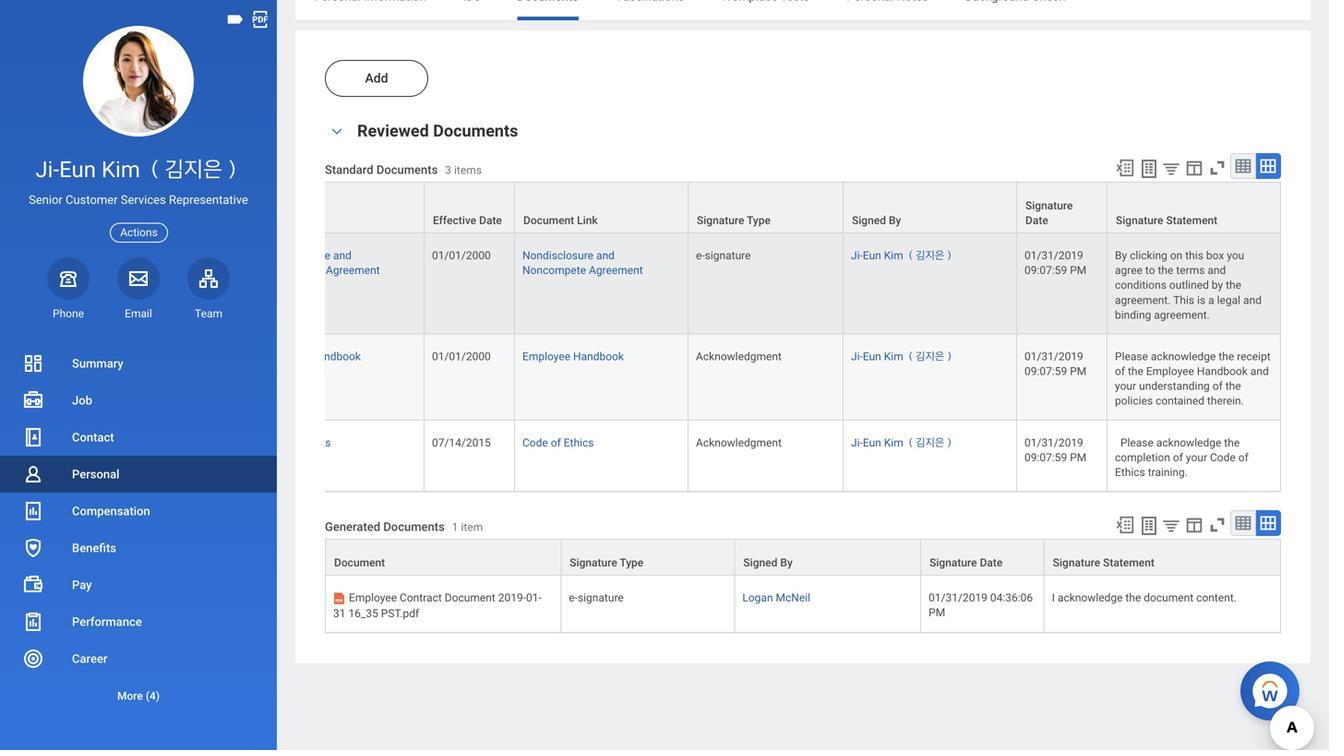 Task type: vqa. For each thing, say whether or not it's contained in the screenshot.
Time and Scheduling Hub element
no



Task type: locate. For each thing, give the bounding box(es) containing it.
01/31/2019 for by clicking on this box you agree to the terms and conditions outlined by the agreement. this is a legal and binding agreement.
[[1024, 249, 1083, 262]]

1 horizontal spatial your
[[1186, 451, 1207, 464]]

signed by button
[[844, 183, 1016, 233], [735, 540, 920, 575]]

0 vertical spatial your
[[1115, 380, 1136, 393]]

1 vertical spatial 09:07:59
[[1024, 365, 1067, 378]]

click to view/edit grid preferences image for standard documents
[[1184, 158, 1204, 178]]

code of ethics
[[259, 436, 331, 449], [522, 436, 594, 449]]

documents left 1
[[383, 520, 445, 534]]

1 01/31/2019 09:07:59 pm from the top
[[1024, 249, 1087, 277]]

signature date button
[[1017, 183, 1107, 233], [921, 540, 1044, 575]]

ji-eun kim （김지은） link for please acknowledge the receipt of the employee handbook and your understanding of the policies contained therein.
[[851, 347, 954, 363]]

1 vertical spatial click to view/edit grid preferences image
[[1184, 515, 1204, 535]]

please up completion
[[1120, 436, 1154, 449]]

1 agreement from the left
[[326, 264, 380, 277]]

row containing code of ethics
[[251, 421, 1281, 492]]

eun for nondisclosure and noncompete agreement
[[863, 249, 881, 262]]

0 vertical spatial 01/31/2019 09:07:59 pm
[[1024, 249, 1087, 277]]

09:07:59 for please acknowledge the completion of your code of ethics training.
[[1024, 451, 1067, 464]]

please inside please acknowledge the completion of your code of ethics training.
[[1120, 436, 1154, 449]]

0 horizontal spatial agreement
[[326, 264, 380, 277]]

acknowledge up training.
[[1156, 436, 1221, 449]]

2 vertical spatial documents
[[383, 520, 445, 534]]

1 horizontal spatial signature date
[[1025, 199, 1073, 227]]

e-signature element right 01-
[[569, 588, 624, 605]]

your inside please acknowledge the completion of your code of ethics training.
[[1186, 451, 1207, 464]]

document image
[[333, 592, 345, 606]]

career link
[[0, 641, 277, 677]]

documents for generated
[[383, 520, 445, 534]]

0 vertical spatial documents
[[433, 121, 518, 141]]

（김지은） inside navigation pane region
[[146, 156, 241, 183]]

04:36:06
[[990, 592, 1033, 605]]

0 vertical spatial signature
[[705, 249, 751, 262]]

by inside column header
[[889, 214, 901, 227]]

compensation image
[[22, 500, 44, 522]]

standard
[[325, 163, 373, 177]]

fullscreen image
[[1207, 158, 1228, 178], [1207, 515, 1228, 535]]

by
[[889, 214, 901, 227], [1115, 249, 1127, 262], [780, 557, 793, 570]]

please inside "please acknowledge the receipt of the employee handbook and your understanding of the policies contained therein."
[[1115, 350, 1148, 363]]

0 horizontal spatial date
[[479, 214, 502, 227]]

1 horizontal spatial date
[[980, 557, 1003, 570]]

the up "policies"
[[1128, 365, 1143, 378]]

contact link
[[0, 419, 277, 456]]

01/01/2000 for nondisclosure and noncompete agreement
[[432, 249, 491, 262]]

0 horizontal spatial your
[[1115, 380, 1136, 393]]

0 horizontal spatial by
[[780, 557, 793, 570]]

noncompete down the document column header
[[259, 264, 323, 277]]

signed by column header
[[844, 182, 1017, 235]]

0 horizontal spatial type
[[620, 557, 644, 570]]

3 01/31/2019 09:07:59 pm from the top
[[1024, 436, 1087, 464]]

2 noncompete from the left
[[522, 264, 586, 277]]

ji-eun kim （김지은）
[[35, 156, 241, 183], [851, 249, 954, 262], [851, 350, 954, 363], [851, 436, 954, 449]]

nondisclosure and noncompete agreement link down the document column header
[[259, 246, 380, 277]]

effective date button
[[425, 183, 514, 233]]

e-signature element down signature type column header
[[696, 246, 751, 262]]

e-
[[696, 249, 705, 262], [569, 592, 578, 605]]

expand table image right table image at bottom
[[1259, 514, 1277, 533]]

1 horizontal spatial signed by
[[852, 214, 901, 227]]

1 vertical spatial please
[[1120, 436, 1154, 449]]

01/31/2019 09:07:59 pm for please acknowledge the receipt of the employee handbook and your understanding of the policies contained therein.
[[1024, 350, 1087, 378]]

2 09:07:59 from the top
[[1024, 365, 1067, 378]]

e- right 01-
[[569, 592, 578, 605]]

agreement down link
[[589, 264, 643, 277]]

2 horizontal spatial by
[[1115, 249, 1127, 262]]

signature date for signature date popup button in column header
[[1025, 199, 1073, 227]]

1 nondisclosure from the left
[[259, 249, 330, 262]]

agreement
[[326, 264, 380, 277], [589, 264, 643, 277]]

0 horizontal spatial code
[[259, 436, 285, 449]]

0 vertical spatial toolbar
[[1107, 153, 1281, 182]]

export to worksheets image
[[1138, 158, 1160, 180]]

2 employee handbook link from the left
[[522, 347, 624, 363]]

1 horizontal spatial code of ethics
[[522, 436, 594, 449]]

performance
[[72, 615, 142, 629]]

your inside "please acknowledge the receipt of the employee handbook and your understanding of the policies contained therein."
[[1115, 380, 1136, 393]]

0 horizontal spatial code of ethics link
[[259, 433, 331, 449]]

add
[[365, 71, 388, 86]]

employee contract document 2019-01-31 16_35 pst.pdf element
[[333, 588, 542, 620]]

ji-eun kim （김지은） for code of ethics
[[851, 436, 954, 449]]

1 vertical spatial e-signature element
[[569, 588, 624, 605]]

2 nondisclosure from the left
[[522, 249, 593, 262]]

career
[[72, 652, 108, 666]]

2 vertical spatial ji-eun kim （김지은） link
[[851, 433, 954, 449]]

0 horizontal spatial noncompete
[[259, 264, 323, 277]]

signature statement
[[1116, 214, 1218, 227], [1053, 557, 1155, 570]]

0 vertical spatial signature date button
[[1017, 183, 1107, 233]]

contact
[[72, 431, 114, 444]]

pm for please acknowledge the receipt of the employee handbook and your understanding of the policies contained therein.
[[1070, 365, 1087, 378]]

logan mcneil
[[742, 592, 810, 605]]

export to excel image
[[1115, 515, 1135, 535]]

handbook inside "please acknowledge the receipt of the employee handbook and your understanding of the policies contained therein."
[[1197, 365, 1248, 378]]

(4)
[[146, 690, 160, 703]]

0 vertical spatial acknowledgment element
[[696, 347, 782, 363]]

reviewed documents group
[[251, 119, 1281, 634]]

date inside signature date
[[1025, 214, 1048, 227]]

please down the binding
[[1115, 350, 1148, 363]]

1 horizontal spatial nondisclosure
[[522, 249, 593, 262]]

0 horizontal spatial signature date
[[930, 557, 1003, 570]]

and
[[333, 249, 352, 262], [596, 249, 615, 262], [1208, 264, 1226, 277], [1243, 294, 1262, 307], [1250, 365, 1269, 378]]

chevron down image
[[326, 125, 348, 138]]

e- for rightmost e-signature element
[[696, 249, 705, 262]]

1 horizontal spatial nondisclosure and noncompete agreement link
[[522, 246, 643, 277]]

signature date for the bottommost signature date popup button
[[930, 557, 1003, 570]]

1 vertical spatial acknowledgment element
[[696, 433, 782, 449]]

eun for code of ethics
[[863, 436, 881, 449]]

by inside "by clicking on this box you agree to the terms and conditions outlined by the agreement. this is a legal and binding agreement."
[[1115, 249, 1127, 262]]

2 vertical spatial by
[[780, 557, 793, 570]]

phone button
[[47, 257, 90, 321]]

type inside column header
[[747, 214, 771, 227]]

1 horizontal spatial type
[[747, 214, 771, 227]]

your up training.
[[1186, 451, 1207, 464]]

signature date
[[1025, 199, 1073, 227], [930, 557, 1003, 570]]

signature date button inside column header
[[1017, 183, 1107, 233]]

effective
[[433, 214, 476, 227]]

acknowledgment
[[696, 350, 782, 363], [696, 436, 782, 449]]

1 horizontal spatial agreement
[[589, 264, 643, 277]]

ethics inside please acknowledge the completion of your code of ethics training.
[[1115, 466, 1145, 479]]

0 vertical spatial by
[[889, 214, 901, 227]]

list
[[0, 345, 277, 714]]

1 acknowledgment from the top
[[696, 350, 782, 363]]

fullscreen image left table image at bottom
[[1207, 515, 1228, 535]]

code inside please acknowledge the completion of your code of ethics training.
[[1210, 451, 1236, 464]]

0 vertical spatial 09:07:59
[[1024, 264, 1067, 277]]

1 09:07:59 from the top
[[1024, 264, 1067, 277]]

0 vertical spatial 01/01/2000
[[432, 249, 491, 262]]

ji-eun kim （김지은） link
[[851, 246, 954, 262], [851, 347, 954, 363], [851, 433, 954, 449]]

signature
[[705, 249, 751, 262], [578, 592, 624, 605]]

0 vertical spatial ji-eun kim （김지은） link
[[851, 246, 954, 262]]

1 horizontal spatial ethics
[[564, 436, 594, 449]]

signature statement for signature statement popup button to the top
[[1116, 214, 1218, 227]]

01-
[[526, 592, 542, 605]]

0 vertical spatial statement
[[1166, 214, 1218, 227]]

1 vertical spatial fullscreen image
[[1207, 515, 1228, 535]]

row containing signature date
[[251, 182, 1281, 235]]

1 vertical spatial 01/01/2000
[[432, 350, 491, 363]]

1 vertical spatial by
[[1115, 249, 1127, 262]]

document button down 1
[[326, 540, 560, 575]]

pm for please acknowledge the completion of your code of ethics training.
[[1070, 451, 1087, 464]]

0 horizontal spatial e-
[[569, 592, 578, 605]]

2 horizontal spatial ethics
[[1115, 466, 1145, 479]]

date inside popup button
[[479, 214, 502, 227]]

1 01/01/2000 from the top
[[432, 249, 491, 262]]

0 horizontal spatial e-signature element
[[569, 588, 624, 605]]

2 01/31/2019 09:07:59 pm from the top
[[1024, 350, 1087, 378]]

signature statement down export to excel icon
[[1053, 557, 1155, 570]]

0 vertical spatial fullscreen image
[[1207, 158, 1228, 178]]

effective date column header
[[425, 182, 515, 235]]

2 acknowledgment from the top
[[696, 436, 782, 449]]

nondisclosure and noncompete agreement link
[[259, 246, 380, 277], [522, 246, 643, 277]]

01/31/2019 09:07:59 pm for please acknowledge the completion of your code of ethics training.
[[1024, 436, 1087, 464]]

signature statement up on
[[1116, 214, 1218, 227]]

signature type button inside column header
[[689, 183, 843, 233]]

1 vertical spatial e-
[[569, 592, 578, 605]]

0 vertical spatial e-signature
[[696, 249, 751, 262]]

agreement. down conditions
[[1115, 294, 1171, 307]]

expand table image
[[1259, 157, 1277, 175], [1259, 514, 1277, 533]]

01/31/2019 inside 01/31/2019 04:36:06 pm
[[929, 592, 987, 605]]

agreement. down this
[[1154, 309, 1210, 322]]

0 horizontal spatial nondisclosure and noncompete agreement link
[[259, 246, 380, 277]]

0 vertical spatial signature type button
[[689, 183, 843, 233]]

1 horizontal spatial e-
[[696, 249, 705, 262]]

0 horizontal spatial nondisclosure and noncompete agreement
[[259, 249, 380, 277]]

fullscreen image for generated documents
[[1207, 515, 1228, 535]]

signed by inside signed by column header
[[852, 214, 901, 227]]

0 vertical spatial signed by button
[[844, 183, 1016, 233]]

0 vertical spatial please
[[1115, 350, 1148, 363]]

e-signature for e-signature element to the bottom
[[569, 592, 624, 605]]

0 vertical spatial acknowledgment
[[696, 350, 782, 363]]

3 09:07:59 from the top
[[1024, 451, 1067, 464]]

contract
[[400, 592, 442, 605]]

box
[[1206, 249, 1224, 262]]

1 horizontal spatial signature type
[[697, 214, 771, 227]]

and down 'receipt'
[[1250, 365, 1269, 378]]

pm
[[1070, 264, 1087, 277], [1070, 365, 1087, 378], [1070, 451, 1087, 464], [929, 607, 945, 619]]

e-signature right 01-
[[569, 592, 624, 605]]

0 vertical spatial acknowledge
[[1151, 350, 1216, 363]]

2 agreement from the left
[[589, 264, 643, 277]]

signed inside column header
[[852, 214, 886, 227]]

1 horizontal spatial by
[[889, 214, 901, 227]]

1 horizontal spatial statement
[[1166, 214, 1218, 227]]

2 horizontal spatial code
[[1210, 451, 1236, 464]]

of
[[1115, 365, 1125, 378], [1213, 380, 1223, 393], [288, 436, 298, 449], [551, 436, 561, 449], [1173, 451, 1183, 464], [1238, 451, 1249, 464]]

ji-
[[35, 156, 59, 183], [851, 249, 863, 262], [851, 350, 863, 363], [851, 436, 863, 449]]

the left 'receipt'
[[1219, 350, 1234, 363]]

2 code of ethics link from the left
[[522, 433, 594, 449]]

signature down signature type column header
[[705, 249, 751, 262]]

please for please acknowledge the completion of your code of ethics training.
[[1120, 436, 1154, 449]]

performance image
[[22, 611, 44, 633]]

click to view/edit grid preferences image
[[1184, 158, 1204, 178], [1184, 515, 1204, 535]]

1 horizontal spatial code of ethics link
[[522, 433, 594, 449]]

01/01/2000 down effective date on the left
[[432, 249, 491, 262]]

expand table image right table icon
[[1259, 157, 1277, 175]]

0 vertical spatial signed
[[852, 214, 886, 227]]

1 horizontal spatial e-signature element
[[696, 246, 751, 262]]

actions
[[120, 226, 158, 239]]

2 code of ethics from the left
[[522, 436, 594, 449]]

policies
[[1115, 395, 1153, 408]]

0 horizontal spatial code of ethics
[[259, 436, 331, 449]]

1 horizontal spatial code
[[522, 436, 548, 449]]

01/31/2019
[[1024, 249, 1083, 262], [1024, 350, 1083, 363], [1024, 436, 1083, 449], [929, 592, 987, 605]]

acknowledge
[[1151, 350, 1216, 363], [1156, 436, 1221, 449], [1058, 592, 1123, 605]]

and down link
[[596, 249, 615, 262]]

1 vertical spatial 01/31/2019 09:07:59 pm
[[1024, 350, 1087, 378]]

pay image
[[22, 574, 44, 596]]

1 vertical spatial document button
[[326, 540, 560, 575]]

code of ethics link
[[259, 433, 331, 449], [522, 433, 594, 449]]

2 employee handbook from the left
[[522, 350, 624, 363]]

1 code of ethics link from the left
[[259, 433, 331, 449]]

signed
[[852, 214, 886, 227], [743, 557, 777, 570]]

0 horizontal spatial nondisclosure
[[259, 249, 330, 262]]

acknowledge inside please acknowledge the completion of your code of ethics training.
[[1156, 436, 1221, 449]]

0 horizontal spatial e-signature
[[569, 592, 624, 605]]

e-signature down signature type column header
[[696, 249, 751, 262]]

1 acknowledgment element from the top
[[696, 347, 782, 363]]

1 vertical spatial signature statement
[[1053, 557, 1155, 570]]

code for first code of ethics link from the right
[[522, 436, 548, 449]]

acknowledgment for code of ethics
[[696, 436, 782, 449]]

2 01/01/2000 from the top
[[432, 350, 491, 363]]

eun inside navigation pane region
[[59, 156, 96, 183]]

table image
[[1234, 514, 1252, 533]]

summary image
[[22, 353, 44, 375]]

0 horizontal spatial employee handbook link
[[259, 347, 361, 363]]

statement down export to excel icon
[[1103, 557, 1155, 570]]

the right to
[[1158, 264, 1173, 277]]

01/31/2019 09:07:59 pm
[[1024, 249, 1087, 277], [1024, 350, 1087, 378], [1024, 436, 1087, 464]]

personal image
[[22, 463, 44, 485]]

1 ji-eun kim （김지은） link from the top
[[851, 246, 954, 262]]

0 horizontal spatial statement
[[1103, 557, 1155, 570]]

e-signature
[[696, 249, 751, 262], [569, 592, 624, 605]]

row
[[251, 182, 1281, 235], [251, 234, 1281, 335], [251, 335, 1281, 421], [251, 421, 1281, 492], [325, 539, 1281, 576], [325, 576, 1281, 633]]

click to view/edit grid preferences image right select to filter grid data icon
[[1184, 515, 1204, 535]]

nondisclosure and noncompete agreement down the document column header
[[259, 249, 380, 277]]

documents up 'items'
[[433, 121, 518, 141]]

documents down 'reviewed' on the left
[[376, 163, 438, 177]]

document
[[260, 214, 311, 227], [523, 214, 574, 227], [334, 557, 385, 570], [445, 592, 495, 605]]

nondisclosure down document link
[[522, 249, 593, 262]]

e- down signature type column header
[[696, 249, 705, 262]]

please
[[1115, 350, 1148, 363], [1120, 436, 1154, 449]]

2 ji-eun kim （김지은） link from the top
[[851, 347, 954, 363]]

ji- for employee handbook
[[851, 350, 863, 363]]

row containing document
[[325, 539, 1281, 576]]

fullscreen image left table icon
[[1207, 158, 1228, 178]]

1 vertical spatial documents
[[376, 163, 438, 177]]

signature statement button down select to filter grid data icon
[[1045, 540, 1280, 575]]

acknowledge right the i
[[1058, 592, 1123, 605]]

signature date column header
[[1017, 182, 1108, 235]]

nondisclosure down the document column header
[[259, 249, 330, 262]]

1 vertical spatial toolbar
[[1107, 510, 1281, 539]]

signature type button
[[689, 183, 843, 233], [561, 540, 734, 575]]

toolbar down training.
[[1107, 510, 1281, 539]]

i acknowledge the document content.
[[1052, 592, 1237, 605]]

nondisclosure and noncompete agreement down link
[[522, 249, 643, 277]]

your
[[1115, 380, 1136, 393], [1186, 451, 1207, 464]]

by for bottommost signed by popup button
[[780, 557, 793, 570]]

document button inside the document column header
[[252, 183, 424, 233]]

agreement.
[[1115, 294, 1171, 307], [1154, 309, 1210, 322]]

0 horizontal spatial signature
[[578, 592, 624, 605]]

email ji-eun kim （김지은） element
[[117, 306, 160, 321]]

document column header
[[251, 182, 425, 235]]

your up "policies"
[[1115, 380, 1136, 393]]

1 vertical spatial expand table image
[[1259, 514, 1277, 533]]

01/01/2000
[[432, 249, 491, 262], [432, 350, 491, 363]]

signed by button inside column header
[[844, 183, 1016, 233]]

kim
[[101, 156, 140, 183], [884, 249, 903, 262], [884, 350, 903, 363], [884, 436, 903, 449]]

1 vertical spatial statement
[[1103, 557, 1155, 570]]

pay link
[[0, 567, 277, 604]]

01/01/2000 up the "07/14/2015"
[[432, 350, 491, 363]]

reviewed documents
[[357, 121, 518, 141]]

signed by
[[852, 214, 901, 227], [743, 557, 793, 570]]

type
[[747, 214, 771, 227], [620, 557, 644, 570]]

acknowledgment element
[[696, 347, 782, 363], [696, 433, 782, 449]]

0 vertical spatial document button
[[252, 183, 424, 233]]

senior customer services representative
[[29, 193, 248, 207]]

document button
[[252, 183, 424, 233], [326, 540, 560, 575]]

1 vertical spatial your
[[1186, 451, 1207, 464]]

documents
[[433, 121, 518, 141], [376, 163, 438, 177], [383, 520, 445, 534]]

agreement down the document column header
[[326, 264, 380, 277]]

acknowledge up understanding
[[1151, 350, 1216, 363]]

1 noncompete from the left
[[259, 264, 323, 277]]

0 vertical spatial signature date
[[1025, 199, 1073, 227]]

actions button
[[110, 223, 168, 243]]

2 nondisclosure and noncompete agreement from the left
[[522, 249, 643, 277]]

0 horizontal spatial employee handbook
[[259, 350, 361, 363]]

kim inside navigation pane region
[[101, 156, 140, 183]]

ji-eun kim （김지은） for nondisclosure and noncompete agreement
[[851, 249, 954, 262]]

2 acknowledgment element from the top
[[696, 433, 782, 449]]

documents for reviewed
[[433, 121, 518, 141]]

1 vertical spatial acknowledgment
[[696, 436, 782, 449]]

link
[[577, 214, 598, 227]]

e-signature element
[[696, 246, 751, 262], [569, 588, 624, 605]]

and up by
[[1208, 264, 1226, 277]]

contact image
[[22, 426, 44, 449]]

employee inside employee contract document 2019-01- 31 16_35 pst.pdf
[[349, 592, 397, 605]]

0 horizontal spatial signed
[[743, 557, 777, 570]]

signature date inside column header
[[1025, 199, 1073, 227]]

signature right 01-
[[578, 592, 624, 605]]

2 horizontal spatial date
[[1025, 214, 1048, 227]]

click to view/edit grid preferences image right select to filter grid data image
[[1184, 158, 1204, 178]]

3 ji-eun kim （김지은） link from the top
[[851, 433, 954, 449]]

receipt
[[1237, 350, 1271, 363]]

compensation link
[[0, 493, 277, 530]]

toolbar up this
[[1107, 153, 1281, 182]]

date
[[479, 214, 502, 227], [1025, 214, 1048, 227], [980, 557, 1003, 570]]

document button down standard
[[252, 183, 424, 233]]

1 code of ethics from the left
[[259, 436, 331, 449]]

acknowledge inside "please acknowledge the receipt of the employee handbook and your understanding of the policies contained therein."
[[1151, 350, 1216, 363]]

noncompete down document link
[[522, 264, 586, 277]]

1 horizontal spatial noncompete
[[522, 264, 586, 277]]

employee handbook
[[259, 350, 361, 363], [522, 350, 624, 363]]

1 horizontal spatial nondisclosure and noncompete agreement
[[522, 249, 643, 277]]

job image
[[22, 389, 44, 412]]

1 vertical spatial ji-eun kim （김지은） link
[[851, 347, 954, 363]]

summary link
[[0, 345, 277, 382]]

ji- for code of ethics
[[851, 436, 863, 449]]

0 horizontal spatial signature type
[[570, 557, 644, 570]]

the left document
[[1125, 592, 1141, 605]]

tab list
[[295, 0, 1311, 20]]

career image
[[22, 648, 44, 670]]

and down the document column header
[[333, 249, 352, 262]]

toolbar
[[1107, 153, 1281, 182], [1107, 510, 1281, 539]]

benefits image
[[22, 537, 44, 559]]

signature statement button down select to filter grid data image
[[1108, 183, 1280, 233]]

nondisclosure and noncompete agreement link down link
[[522, 246, 643, 277]]

0 vertical spatial signature statement
[[1116, 214, 1218, 227]]

statement up this
[[1166, 214, 1218, 227]]

1 vertical spatial signed by
[[743, 557, 793, 570]]

the down 'therein.'
[[1224, 436, 1240, 449]]



Task type: describe. For each thing, give the bounding box(es) containing it.
signed by for bottommost signed by popup button
[[743, 557, 793, 570]]

view team image
[[198, 267, 220, 290]]

representative
[[169, 193, 248, 207]]

1 nondisclosure and noncompete agreement from the left
[[259, 249, 380, 277]]

export to excel image
[[1115, 158, 1135, 178]]

2 nondisclosure and noncompete agreement link from the left
[[522, 246, 643, 277]]

generated
[[325, 520, 380, 534]]

completion
[[1115, 451, 1170, 464]]

by
[[1212, 279, 1223, 292]]

job link
[[0, 382, 277, 419]]

document inside employee contract document 2019-01- 31 16_35 pst.pdf
[[445, 592, 495, 605]]

outlined
[[1169, 279, 1209, 292]]

ji- inside navigation pane region
[[35, 156, 59, 183]]

1 employee handbook from the left
[[259, 350, 361, 363]]

1 vertical spatial agreement.
[[1154, 309, 1210, 322]]

mcneil
[[776, 592, 810, 605]]

code for second code of ethics link from right
[[259, 436, 285, 449]]

signature type column header
[[689, 182, 844, 235]]

acknowledgment element for employee handbook
[[696, 347, 782, 363]]

3
[[445, 164, 451, 177]]

row containing employee contract document 2019-01- 31 16_35 pst.pdf
[[325, 576, 1281, 633]]

pay
[[72, 578, 92, 592]]

（김지은） for code of ethics
[[906, 436, 954, 449]]

please acknowledge the completion of your code of ethics training.
[[1115, 436, 1251, 479]]

agree
[[1115, 264, 1143, 277]]

pm inside 01/31/2019 04:36:06 pm
[[929, 607, 945, 619]]

01/31/2019 for please acknowledge the completion of your code of ethics training.
[[1024, 436, 1083, 449]]

01/31/2019 09:07:59 pm for by clicking on this box you agree to the terms and conditions outlined by the agreement. this is a legal and binding agreement.
[[1024, 249, 1087, 277]]

standard documents 3 items
[[325, 163, 482, 177]]

pm for by clicking on this box you agree to the terms and conditions outlined by the agreement. this is a legal and binding agreement.
[[1070, 264, 1087, 277]]

date for signature date column header
[[1025, 214, 1048, 227]]

signature type inside column header
[[697, 214, 771, 227]]

document
[[1144, 592, 1194, 605]]

ji-eun kim （김지은） link for by clicking on this box you agree to the terms and conditions outlined by the agreement. this is a legal and binding agreement.
[[851, 246, 954, 262]]

ji- for nondisclosure and noncompete agreement
[[851, 249, 863, 262]]

select to filter grid data image
[[1161, 516, 1181, 535]]

reviewed
[[357, 121, 429, 141]]

signature inside column header
[[697, 214, 744, 227]]

document link button
[[515, 183, 688, 233]]

by clicking on this box you agree to the terms and conditions outlined by the agreement. this is a legal and binding agreement.
[[1115, 249, 1264, 322]]

signature for rightmost e-signature element
[[705, 249, 751, 262]]

binding
[[1115, 309, 1151, 322]]

compensation
[[72, 504, 150, 518]]

list containing summary
[[0, 345, 277, 714]]

employee contract document 2019-01- 31 16_35 pst.pdf
[[333, 592, 542, 620]]

expand table image for generated documents
[[1259, 514, 1277, 533]]

1 vertical spatial signature type button
[[561, 540, 734, 575]]

code of ethics for second code of ethics link from right
[[259, 436, 331, 449]]

0 horizontal spatial handbook
[[310, 350, 361, 363]]

table image
[[1234, 157, 1252, 175]]

01/31/2019 04:36:06 pm
[[929, 592, 1036, 619]]

1 vertical spatial signature date button
[[921, 540, 1044, 575]]

reviewed documents button
[[357, 121, 518, 141]]

ji-eun kim （김지은） link for please acknowledge the completion of your code of ethics training.
[[851, 433, 954, 449]]

the up legal at right
[[1226, 279, 1241, 292]]

customer
[[66, 193, 118, 207]]

effective date
[[433, 214, 502, 227]]

1
[[452, 521, 458, 534]]

row containing nondisclosure and noncompete agreement
[[251, 234, 1281, 335]]

legal
[[1217, 294, 1241, 307]]

toolbar for standard documents
[[1107, 153, 1281, 182]]

pst.pdf
[[381, 607, 419, 620]]

team link
[[187, 257, 230, 321]]

documents for standard
[[376, 163, 438, 177]]

clicking
[[1130, 249, 1167, 262]]

e- for e-signature element to the bottom
[[569, 592, 578, 605]]

09:07:59 for by clicking on this box you agree to the terms and conditions outlined by the agreement. this is a legal and binding agreement.
[[1024, 264, 1067, 277]]

acknowledge for employee
[[1151, 350, 1216, 363]]

statement for signature statement popup button to the top
[[1166, 214, 1218, 227]]

conditions
[[1115, 279, 1167, 292]]

fullscreen image for standard documents
[[1207, 158, 1228, 178]]

（김지은） for nondisclosure and noncompete agreement
[[906, 249, 954, 262]]

the up 'therein.'
[[1225, 380, 1241, 393]]

acknowledgment element for code of ethics
[[696, 433, 782, 449]]

signed for signed by popup button within the column header
[[852, 214, 886, 227]]

document button for the effective date column header
[[252, 183, 424, 233]]

signature inside column header
[[1025, 199, 1073, 212]]

01/01/2000 for employee handbook
[[432, 350, 491, 363]]

1 horizontal spatial handbook
[[573, 350, 624, 363]]

expand table image for standard documents
[[1259, 157, 1277, 175]]

please for please acknowledge the receipt of the employee handbook and your understanding of the policies contained therein.
[[1115, 350, 1148, 363]]

more (4) button
[[0, 685, 277, 707]]

more (4)
[[117, 690, 160, 703]]

toolbar for generated documents
[[1107, 510, 1281, 539]]

by for signed by popup button within the column header
[[889, 214, 901, 227]]

kim for code of ethics
[[884, 436, 903, 449]]

signature for e-signature element to the bottom
[[578, 592, 624, 605]]

0 vertical spatial signature statement button
[[1108, 183, 1280, 233]]

more (4) button
[[0, 677, 277, 714]]

signed by for signed by popup button within the column header
[[852, 214, 901, 227]]

logan mcneil link
[[742, 588, 810, 605]]

1 vertical spatial type
[[620, 557, 644, 570]]

is
[[1197, 294, 1206, 307]]

0 vertical spatial agreement.
[[1115, 294, 1171, 307]]

export to worksheets image
[[1138, 515, 1160, 537]]

employee inside "please acknowledge the receipt of the employee handbook and your understanding of the policies contained therein."
[[1146, 365, 1194, 378]]

acknowledgment for employee handbook
[[696, 350, 782, 363]]

therein.
[[1207, 395, 1244, 408]]

add button
[[325, 60, 428, 97]]

a
[[1208, 294, 1214, 307]]

e-signature for rightmost e-signature element
[[696, 249, 751, 262]]

contained
[[1156, 395, 1204, 408]]

this
[[1173, 294, 1194, 307]]

senior
[[29, 193, 63, 207]]

personal
[[72, 467, 119, 481]]

phone image
[[55, 267, 81, 290]]

to
[[1145, 264, 1155, 277]]

kim for nondisclosure and noncompete agreement
[[884, 249, 903, 262]]

16_35
[[348, 607, 378, 620]]

email
[[125, 307, 152, 320]]

on
[[1170, 249, 1183, 262]]

kim for employee handbook
[[884, 350, 903, 363]]

2 vertical spatial acknowledge
[[1058, 592, 1123, 605]]

phone ji-eun kim （김지은） element
[[47, 306, 90, 321]]

you
[[1227, 249, 1244, 262]]

terms
[[1176, 264, 1205, 277]]

training.
[[1148, 466, 1188, 479]]

eun for employee handbook
[[863, 350, 881, 363]]

1 vertical spatial signature statement button
[[1045, 540, 1280, 575]]

benefits
[[72, 541, 116, 555]]

code of ethics for first code of ethics link from the right
[[522, 436, 594, 449]]

item
[[461, 521, 483, 534]]

services
[[121, 193, 166, 207]]

and inside "please acknowledge the receipt of the employee handbook and your understanding of the policies contained therein."
[[1250, 365, 1269, 378]]

acknowledge for code
[[1156, 436, 1221, 449]]

summary
[[72, 357, 123, 371]]

row containing employee handbook
[[251, 335, 1281, 421]]

date for the effective date column header
[[479, 214, 502, 227]]

statement for the bottom signature statement popup button
[[1103, 557, 1155, 570]]

select to filter grid data image
[[1161, 159, 1181, 178]]

navigation pane region
[[0, 0, 277, 750]]

document link column header
[[515, 182, 689, 235]]

document button for "row" containing employee contract document 2019-01- 31 16_35 pst.pdf
[[326, 540, 560, 575]]

07/14/2015
[[432, 436, 491, 449]]

01/31/2019 for please acknowledge the receipt of the employee handbook and your understanding of the policies contained therein.
[[1024, 350, 1083, 363]]

09:07:59 for please acknowledge the receipt of the employee handbook and your understanding of the policies contained therein.
[[1024, 365, 1067, 378]]

email button
[[117, 257, 160, 321]]

understanding
[[1139, 380, 1210, 393]]

i
[[1052, 592, 1055, 605]]

phone
[[53, 307, 84, 320]]

0 horizontal spatial ethics
[[301, 436, 331, 449]]

ji-eun kim （김지은） inside navigation pane region
[[35, 156, 241, 183]]

1 vertical spatial signature type
[[570, 557, 644, 570]]

tag image
[[225, 9, 246, 30]]

performance link
[[0, 604, 277, 641]]

workday assistant region
[[1240, 654, 1307, 721]]

signed for bottommost signed by popup button
[[743, 557, 777, 570]]

1 nondisclosure and noncompete agreement link from the left
[[259, 246, 380, 277]]

benefits link
[[0, 530, 277, 567]]

content.
[[1196, 592, 1237, 605]]

（김지은） for employee handbook
[[906, 350, 954, 363]]

mail image
[[127, 267, 150, 290]]

view printable version (pdf) image
[[250, 9, 270, 30]]

items
[[454, 164, 482, 177]]

2019-
[[498, 592, 526, 605]]

team ji-eun kim （김지은） element
[[187, 306, 230, 321]]

document link
[[523, 214, 598, 227]]

logan
[[742, 592, 773, 605]]

generated documents 1 item
[[325, 520, 483, 534]]

more
[[117, 690, 143, 703]]

31
[[333, 607, 346, 620]]

ji-eun kim （김지은） for employee handbook
[[851, 350, 954, 363]]

job
[[72, 394, 92, 407]]

and right legal at right
[[1243, 294, 1262, 307]]

team
[[195, 307, 222, 320]]

signature statement for the bottom signature statement popup button
[[1053, 557, 1155, 570]]

personal link
[[0, 456, 277, 493]]

the inside please acknowledge the completion of your code of ethics training.
[[1224, 436, 1240, 449]]

1 vertical spatial signed by button
[[735, 540, 920, 575]]

click to view/edit grid preferences image for generated documents
[[1184, 515, 1204, 535]]

please acknowledge the receipt of the employee handbook and your understanding of the policies contained therein.
[[1115, 350, 1273, 408]]

this
[[1185, 249, 1203, 262]]

1 employee handbook link from the left
[[259, 347, 361, 363]]



